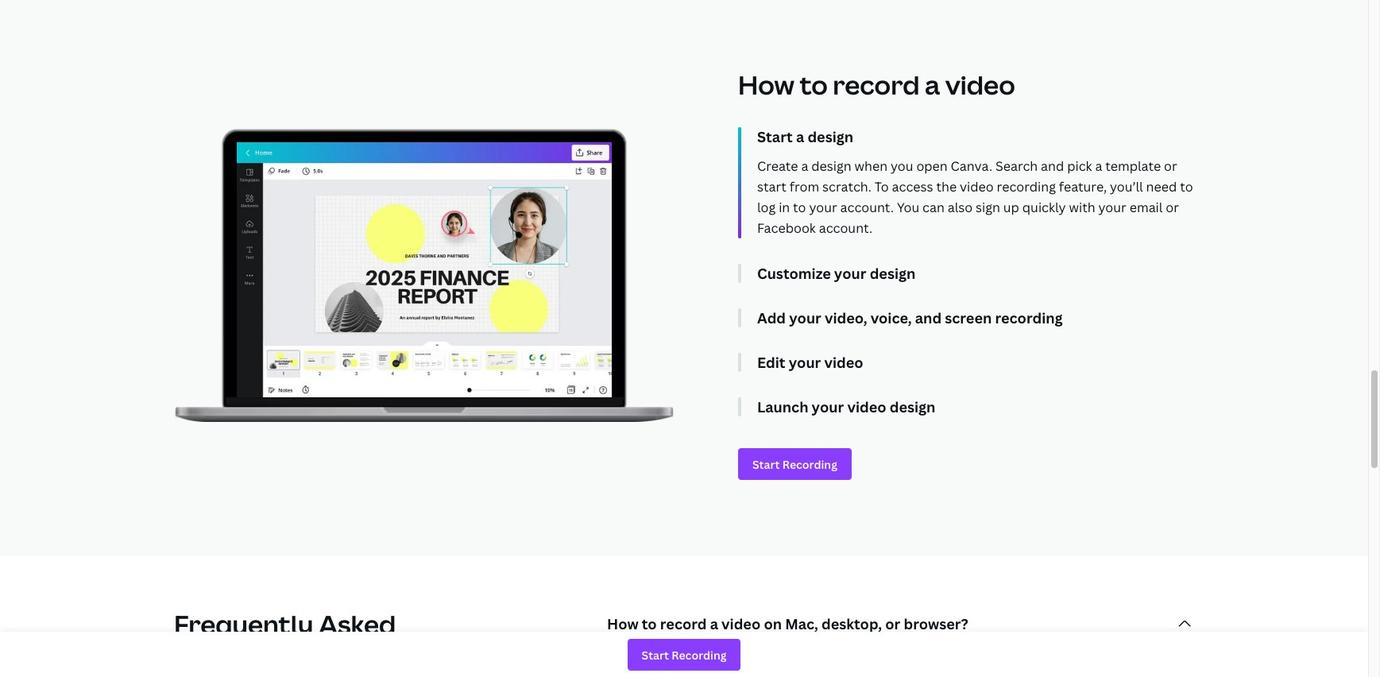 Task type: describe. For each thing, give the bounding box(es) containing it.
webcam
[[1042, 653, 1087, 668]]

you
[[891, 157, 914, 175]]

design for customize
[[870, 264, 916, 283]]

you'll
[[1110, 178, 1144, 196]]

video down video,
[[825, 353, 864, 372]]

your up video,
[[834, 264, 867, 283]]

up
[[1004, 199, 1020, 216]]

and right data
[[769, 653, 789, 668]]

launch
[[757, 397, 809, 416]]

firstly, double-check the data and privacy settings on your laptop or mac. is your webcam and microphone in good condition? is your browser or desktop app allowed to access them for recording? set it up, then create 
[[607, 653, 1193, 677]]

quickly
[[1023, 199, 1066, 216]]

your down the from
[[809, 199, 838, 216]]

launch your video design
[[757, 397, 936, 416]]

microphone
[[1113, 653, 1178, 668]]

to down the from
[[793, 199, 806, 216]]

on inside "firstly, double-check the data and privacy settings on your laptop or mac. is your webcam and microphone in good condition? is your browser or desktop app allowed to access them for recording? set it up, then create"
[[880, 653, 893, 668]]

it
[[1093, 671, 1100, 677]]

your down check
[[708, 671, 733, 677]]

recording inside "create a design when you open canva. search and pick a template or start from scratch. to access the video recording feature, you'll need to log in to your account. you can also sign up quickly with your email or facebook account."
[[997, 178, 1056, 196]]

feature,
[[1059, 178, 1107, 196]]

desktop
[[796, 671, 840, 677]]

customize
[[757, 264, 831, 283]]

good
[[607, 671, 634, 677]]

create a design when you open canva. search and pick a template or start from scratch. to access the video recording feature, you'll need to log in to your account. you can also sign up quickly with your email or facebook account.
[[757, 157, 1193, 237]]

access inside "create a design when you open canva. search and pick a template or start from scratch. to access the video recording feature, you'll need to log in to your account. you can also sign up quickly with your email or facebook account."
[[892, 178, 934, 196]]

canva.
[[951, 157, 993, 175]]

search
[[996, 157, 1038, 175]]

the inside "firstly, double-check the data and privacy settings on your laptop or mac. is your webcam and microphone in good condition? is your browser or desktop app allowed to access them for recording? set it up, then create"
[[722, 653, 739, 668]]

from
[[790, 178, 820, 196]]

customize your design button
[[757, 264, 1195, 283]]

record for how to record a video
[[833, 68, 920, 102]]

design for create
[[812, 157, 852, 175]]

video inside dropdown button
[[722, 614, 761, 633]]

mac,
[[785, 614, 819, 633]]

create
[[1150, 671, 1184, 677]]

record for how to record a video on mac, desktop, or browser?
[[660, 614, 707, 633]]

how for how to record a video on mac, desktop, or browser?
[[607, 614, 639, 633]]

and right voice,
[[915, 308, 942, 327]]

to inside "firstly, double-check the data and privacy settings on your laptop or mac. is your webcam and microphone in good condition? is your browser or desktop app allowed to access them for recording? set it up, then create"
[[910, 671, 921, 677]]

1 vertical spatial recording
[[995, 308, 1063, 327]]

access inside "firstly, double-check the data and privacy settings on your laptop or mac. is your webcam and microphone in good condition? is your browser or desktop app allowed to access them for recording? set it up, then create"
[[924, 671, 960, 677]]

data
[[742, 653, 766, 668]]

add your video, voice, and screen recording
[[757, 308, 1063, 327]]

your right add
[[789, 308, 822, 327]]

0 vertical spatial is
[[1004, 653, 1012, 668]]

up,
[[1103, 671, 1120, 677]]

a inside how to record a video on mac, desktop, or browser? dropdown button
[[710, 614, 718, 633]]

1 vertical spatial is
[[697, 671, 705, 677]]

laptop
[[923, 653, 959, 668]]

questions
[[174, 641, 303, 675]]

for
[[994, 671, 1009, 677]]

pick
[[1068, 157, 1093, 175]]

email
[[1130, 199, 1163, 216]]

how to record a video
[[738, 68, 1016, 102]]

how to record yourself image
[[237, 142, 612, 397]]

launch your video design button
[[757, 397, 1195, 416]]

double-
[[646, 653, 688, 668]]

desktop,
[[822, 614, 882, 633]]

add your video, voice, and screen recording button
[[757, 308, 1195, 327]]

browser?
[[904, 614, 969, 633]]

start a design
[[757, 127, 854, 146]]



Task type: vqa. For each thing, say whether or not it's contained in the screenshot.
BOB BUILDER image
no



Task type: locate. For each thing, give the bounding box(es) containing it.
your
[[809, 199, 838, 216], [1099, 199, 1127, 216], [834, 264, 867, 283], [789, 308, 822, 327], [789, 353, 821, 372], [812, 397, 844, 416], [896, 653, 921, 668], [1015, 653, 1040, 668], [708, 671, 733, 677]]

you
[[897, 199, 920, 216]]

the inside "create a design when you open canva. search and pick a template or start from scratch. to access the video recording feature, you'll need to log in to your account. you can also sign up quickly with your email or facebook account."
[[937, 178, 957, 196]]

or down the privacy
[[782, 671, 794, 677]]

video down edit your video
[[848, 397, 887, 416]]

a up start a design dropdown button
[[925, 68, 940, 102]]

privacy
[[792, 653, 832, 668]]

or
[[1164, 157, 1178, 175], [1166, 199, 1179, 216], [886, 614, 901, 633], [961, 653, 973, 668], [782, 671, 794, 677]]

then
[[1122, 671, 1147, 677]]

how
[[738, 68, 795, 102], [607, 614, 639, 633]]

and up it
[[1090, 653, 1110, 668]]

1 vertical spatial on
[[880, 653, 893, 668]]

how up start
[[738, 68, 795, 102]]

to inside how to record a video on mac, desktop, or browser? dropdown button
[[642, 614, 657, 633]]

to right need
[[1180, 178, 1193, 196]]

and left pick on the top
[[1041, 157, 1064, 175]]

to right allowed
[[910, 671, 921, 677]]

app
[[842, 671, 863, 677]]

the left data
[[722, 653, 739, 668]]

a
[[925, 68, 940, 102], [796, 127, 805, 146], [802, 157, 809, 175], [1096, 157, 1103, 175], [710, 614, 718, 633]]

and inside "create a design when you open canva. search and pick a template or start from scratch. to access the video recording feature, you'll need to log in to your account. you can also sign up quickly with your email or facebook account."
[[1041, 157, 1064, 175]]

a right start
[[796, 127, 805, 146]]

your up allowed
[[896, 653, 921, 668]]

1 vertical spatial how
[[607, 614, 639, 633]]

to up the start a design at top right
[[800, 68, 828, 102]]

in up create
[[1181, 653, 1191, 668]]

record inside dropdown button
[[660, 614, 707, 633]]

1 vertical spatial in
[[1181, 653, 1191, 668]]

set
[[1072, 671, 1090, 677]]

a up check
[[710, 614, 718, 633]]

your right launch
[[812, 397, 844, 416]]

template
[[1106, 157, 1161, 175]]

edit your video
[[757, 353, 864, 372]]

scratch.
[[823, 178, 872, 196]]

0 horizontal spatial on
[[764, 614, 782, 633]]

mac.
[[976, 653, 1001, 668]]

need
[[1147, 178, 1177, 196]]

to up 'double-'
[[642, 614, 657, 633]]

1 vertical spatial account.
[[819, 219, 873, 237]]

or up them
[[961, 653, 973, 668]]

or down need
[[1166, 199, 1179, 216]]

1 horizontal spatial how
[[738, 68, 795, 102]]

also
[[948, 199, 973, 216]]

edit
[[757, 353, 786, 372]]

in
[[779, 199, 790, 216], [1181, 653, 1191, 668]]

how for how to record a video
[[738, 68, 795, 102]]

account. down to
[[841, 199, 894, 216]]

in inside "firstly, double-check the data and privacy settings on your laptop or mac. is your webcam and microphone in good condition? is your browser or desktop app allowed to access them for recording? set it up, then create"
[[1181, 653, 1191, 668]]

0 vertical spatial record
[[833, 68, 920, 102]]

0 horizontal spatial record
[[660, 614, 707, 633]]

create
[[757, 157, 798, 175]]

condition?
[[637, 671, 694, 677]]

0 vertical spatial on
[[764, 614, 782, 633]]

0 vertical spatial the
[[937, 178, 957, 196]]

video inside "create a design when you open canva. search and pick a template or start from scratch. to access the video recording feature, you'll need to log in to your account. you can also sign up quickly with your email or facebook account."
[[960, 178, 994, 196]]

voice,
[[871, 308, 912, 327]]

check
[[688, 653, 719, 668]]

how up firstly,
[[607, 614, 639, 633]]

browser
[[735, 671, 779, 677]]

in inside "create a design when you open canva. search and pick a template or start from scratch. to access the video recording feature, you'll need to log in to your account. you can also sign up quickly with your email or facebook account."
[[779, 199, 790, 216]]

is up for at the bottom right of the page
[[1004, 653, 1012, 668]]

customize your design
[[757, 264, 916, 283]]

recording down "search"
[[997, 178, 1056, 196]]

to
[[875, 178, 889, 196]]

frequently
[[174, 607, 313, 641]]

design
[[808, 127, 854, 146], [812, 157, 852, 175], [870, 264, 916, 283], [890, 397, 936, 416]]

facebook
[[757, 219, 816, 237]]

1 vertical spatial access
[[924, 671, 960, 677]]

1 horizontal spatial in
[[1181, 653, 1191, 668]]

recording?
[[1012, 671, 1070, 677]]

1 vertical spatial record
[[660, 614, 707, 633]]

or up need
[[1164, 157, 1178, 175]]

video up data
[[722, 614, 761, 633]]

or inside how to record a video on mac, desktop, or browser? dropdown button
[[886, 614, 901, 633]]

allowed
[[865, 671, 907, 677]]

settings
[[834, 653, 877, 668]]

open
[[917, 157, 948, 175]]

screen
[[945, 308, 992, 327]]

your right edit
[[789, 353, 821, 372]]

recording
[[997, 178, 1056, 196], [995, 308, 1063, 327]]

a right pick on the top
[[1096, 157, 1103, 175]]

is down check
[[697, 671, 705, 677]]

account. down 'scratch.'
[[819, 219, 873, 237]]

access down laptop
[[924, 671, 960, 677]]

account.
[[841, 199, 894, 216], [819, 219, 873, 237]]

edit your video button
[[757, 353, 1195, 372]]

0 horizontal spatial how
[[607, 614, 639, 633]]

how to record a video on mac, desktop, or browser?
[[607, 614, 969, 633]]

0 horizontal spatial the
[[722, 653, 739, 668]]

1 horizontal spatial on
[[880, 653, 893, 668]]

record
[[833, 68, 920, 102], [660, 614, 707, 633]]

start
[[757, 127, 793, 146]]

video
[[946, 68, 1016, 102], [960, 178, 994, 196], [825, 353, 864, 372], [848, 397, 887, 416], [722, 614, 761, 633]]

0 vertical spatial recording
[[997, 178, 1056, 196]]

your up "recording?" at right bottom
[[1015, 653, 1040, 668]]

to
[[800, 68, 828, 102], [1180, 178, 1193, 196], [793, 199, 806, 216], [642, 614, 657, 633], [910, 671, 921, 677]]

start a design button
[[757, 127, 1195, 146]]

is
[[1004, 653, 1012, 668], [697, 671, 705, 677]]

1 horizontal spatial is
[[1004, 653, 1012, 668]]

in right 'log'
[[779, 199, 790, 216]]

or right desktop,
[[886, 614, 901, 633]]

how inside how to record a video on mac, desktop, or browser? dropdown button
[[607, 614, 639, 633]]

can
[[923, 199, 945, 216]]

1 vertical spatial the
[[722, 653, 739, 668]]

video up start a design dropdown button
[[946, 68, 1016, 102]]

your down "you'll"
[[1099, 199, 1127, 216]]

log
[[757, 199, 776, 216]]

the up can on the top
[[937, 178, 957, 196]]

with
[[1069, 199, 1096, 216]]

a up the from
[[802, 157, 809, 175]]

on left the mac,
[[764, 614, 782, 633]]

0 vertical spatial account.
[[841, 199, 894, 216]]

0 vertical spatial in
[[779, 199, 790, 216]]

0 horizontal spatial in
[[779, 199, 790, 216]]

frequently asked questions
[[174, 607, 396, 675]]

when
[[855, 157, 888, 175]]

on
[[764, 614, 782, 633], [880, 653, 893, 668]]

access
[[892, 178, 934, 196], [924, 671, 960, 677]]

access up you at the right top of the page
[[892, 178, 934, 196]]

0 vertical spatial access
[[892, 178, 934, 196]]

start
[[757, 178, 787, 196]]

0 horizontal spatial is
[[697, 671, 705, 677]]

on inside how to record a video on mac, desktop, or browser? dropdown button
[[764, 614, 782, 633]]

design for start
[[808, 127, 854, 146]]

add
[[757, 308, 786, 327]]

recording right the screen
[[995, 308, 1063, 327]]

video,
[[825, 308, 868, 327]]

and
[[1041, 157, 1064, 175], [915, 308, 942, 327], [769, 653, 789, 668], [1090, 653, 1110, 668]]

design inside "create a design when you open canva. search and pick a template or start from scratch. to access the video recording feature, you'll need to log in to your account. you can also sign up quickly with your email or facebook account."
[[812, 157, 852, 175]]

video down the "canva."
[[960, 178, 994, 196]]

on up allowed
[[880, 653, 893, 668]]

0 vertical spatial how
[[738, 68, 795, 102]]

the
[[937, 178, 957, 196], [722, 653, 739, 668]]

them
[[963, 671, 991, 677]]

how to record a video on mac, desktop, or browser? button
[[607, 595, 1195, 653]]

1 horizontal spatial record
[[833, 68, 920, 102]]

sign
[[976, 199, 1001, 216]]

asked
[[319, 607, 396, 641]]

1 horizontal spatial the
[[937, 178, 957, 196]]

firstly,
[[607, 653, 643, 668]]



